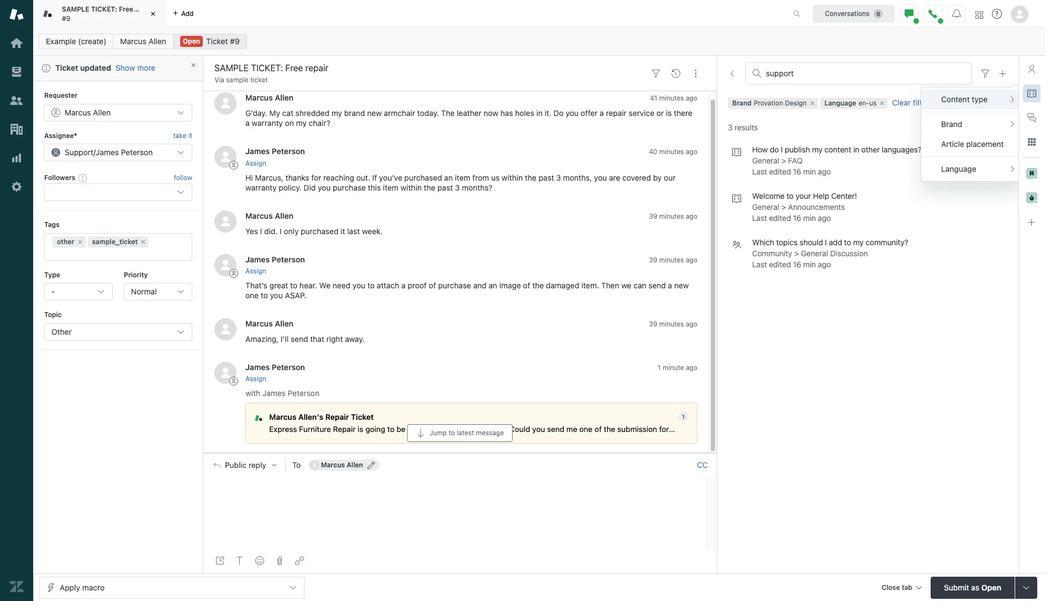 Task type: locate. For each thing, give the bounding box(es) containing it.
ago inside ‭welcome to your help center!‬ ‭general‬ > ‭announcements‬ last edited 16 min ago
[[818, 214, 831, 223]]

james up the hi
[[245, 147, 270, 156]]

1 horizontal spatial one
[[580, 425, 593, 434]]

1 ‭general‬ from the top
[[752, 156, 780, 165]]

assignee* element
[[44, 144, 192, 161]]

content
[[825, 145, 852, 154]]

0 vertical spatial is
[[666, 109, 672, 118]]

submission
[[618, 425, 657, 434]]

james peterson assign up great
[[245, 255, 305, 275]]

2 39 minutes ago from the top
[[649, 256, 698, 264]]

2 vertical spatial 39
[[649, 320, 658, 328]]

‭general‬ inside ‭welcome to your help center!‬ ‭general‬ > ‭announcements‬ last edited 16 min ago
[[752, 203, 780, 212]]

displays possible ticket submission types image
[[1022, 584, 1031, 592]]

to inside ‭which topics should i add to my community?‬ community > general discussion last edited 16 min ago
[[844, 238, 851, 247]]

1 vertical spatial add
[[829, 238, 842, 247]]

open inside secondary element
[[183, 37, 200, 45]]

ago
[[686, 94, 698, 102], [686, 148, 698, 156], [818, 167, 831, 177], [686, 212, 698, 220], [818, 214, 831, 223], [686, 256, 698, 264], [818, 260, 831, 269], [686, 320, 698, 328], [686, 364, 698, 372]]

ago inside ‭how do i publish my content in other languages?‬ ‭general‬ > ‭faq‬ last edited 16 min ago
[[818, 167, 831, 177]]

close ticket collision notification image
[[190, 62, 197, 68]]

past left the months?
[[438, 183, 453, 192]]

in right content
[[854, 145, 860, 154]]

16 for should
[[793, 260, 801, 269]]

16 inside ‭which topics should i add to my community?‬ community > general discussion last edited 16 min ago
[[793, 260, 801, 269]]

1 vertical spatial 16
[[793, 214, 801, 223]]

‭general‬ inside ‭how do i publish my content in other languages?‬ ‭general‬ > ‭faq‬ last edited 16 min ago
[[752, 156, 780, 165]]

within down you've
[[401, 183, 422, 192]]

1 39 from the top
[[649, 212, 658, 220]]

his
[[440, 425, 450, 434]]

2 minutes from the top
[[659, 148, 684, 156]]

did.
[[264, 226, 278, 236]]

> inside ‭which topics should i add to my community?‬ community > general discussion last edited 16 min ago
[[794, 249, 799, 258]]

1 horizontal spatial brand
[[941, 119, 963, 129]]

the inside "that's great to hear. we need you to attach a proof of purchase and an image of the damaged item. then we can send a new one to you asap."
[[532, 281, 544, 290]]

ticket
[[250, 76, 268, 84]]

1 vertical spatial purchase
[[438, 281, 471, 290]]

topic
[[44, 311, 62, 319]]

is left going
[[358, 425, 363, 434]]

other inside ‭how do i publish my content in other languages?‬ ‭general‬ > ‭faq‬ last edited 16 min ago
[[862, 145, 880, 154]]

>
[[782, 156, 786, 165], [782, 203, 786, 212], [794, 249, 799, 258]]

1 vertical spatial ‭general‬
[[752, 203, 780, 212]]

1 horizontal spatial send
[[547, 425, 565, 434]]

us
[[870, 99, 877, 107], [491, 173, 500, 182]]

language down article
[[941, 164, 977, 174]]

3 left months, at the right top of the page
[[556, 173, 561, 182]]

last for ‭which topics should i add to my community?‬ community > general discussion last edited 16 min ago
[[752, 260, 767, 269]]

community?‬
[[866, 238, 909, 247]]

0 vertical spatial min
[[803, 167, 816, 177]]

1 vertical spatial min
[[803, 214, 816, 223]]

g'day.
[[245, 109, 267, 118]]

3 39 minutes ago from the top
[[649, 320, 698, 328]]

2 vertical spatial edited
[[769, 260, 791, 269]]

1 minutes from the top
[[659, 94, 684, 102]]

1 vertical spatial last
[[752, 214, 767, 223]]

james for 40 minutes ago
[[245, 147, 270, 156]]

assign button for hi
[[245, 158, 266, 168]]

in right "copies"
[[818, 425, 825, 434]]

1 vertical spatial edited
[[769, 214, 791, 223]]

‭which topics should i add to my community?‬ community > general discussion last edited 16 min ago
[[752, 238, 909, 269]]

2 16 from the top
[[793, 214, 801, 223]]

james peterson assign up marcus,
[[245, 147, 305, 167]]

james peterson link up great
[[245, 255, 305, 264]]

3 james peterson assign from the top
[[245, 363, 305, 383]]

#9 inside sample ticket: free repair #9
[[62, 14, 70, 22]]

2 last from the top
[[752, 214, 767, 223]]

an inside hi marcus, thanks for reaching out. if you've purchased an item from us within the past 3 months, you are covered by our warranty policy. did you purchase this item within the past 3 months?
[[444, 173, 453, 182]]

you right do
[[566, 109, 579, 118]]

service
[[629, 109, 655, 118]]

3 edited from the top
[[769, 260, 791, 269]]

edited for do
[[769, 167, 791, 177]]

assign button up the hi
[[245, 158, 266, 168]]

1 vertical spatial repair
[[333, 425, 356, 434]]

my left 'brand'
[[332, 109, 342, 118]]

or
[[657, 109, 664, 118]]

ticket up going
[[351, 413, 374, 422]]

2 vertical spatial min
[[803, 260, 816, 269]]

0 vertical spatial warranty
[[252, 119, 283, 128]]

1 vertical spatial 39 minutes ago text field
[[649, 320, 698, 328]]

warranty inside g'day. my cat shredded my brand new armchair today. the leather now has holes in it. do you offer a repair service or is there a warranty on my chair?
[[252, 119, 283, 128]]

0 vertical spatial purchase
[[333, 183, 366, 192]]

1 vertical spatial >
[[782, 203, 786, 212]]

peterson up thanks
[[272, 147, 305, 156]]

message
[[476, 429, 504, 437]]

1 vertical spatial us
[[491, 173, 500, 182]]

allen inside requester element
[[93, 108, 111, 117]]

allen inside secondary element
[[149, 36, 166, 46]]

that
[[310, 334, 324, 344]]

one inside "that's great to hear. we need you to attach a proof of purchase and an image of the damaged item. then we can send a new one to you asap."
[[245, 291, 259, 300]]

in left it.
[[537, 109, 543, 118]]

apply macro
[[60, 583, 105, 592]]

0 horizontal spatial repair
[[135, 5, 154, 13]]

ago for 40 minutes ago text field
[[686, 148, 698, 156]]

marcus allen
[[120, 36, 166, 46], [245, 93, 294, 102], [65, 108, 111, 117], [245, 211, 294, 220], [245, 319, 294, 328], [321, 461, 363, 469]]

a left repair?
[[694, 425, 698, 434]]

thanks
[[286, 173, 309, 182]]

cat
[[282, 109, 293, 118]]

close tab
[[882, 584, 913, 592]]

type
[[44, 271, 60, 279]]

1 vertical spatial other
[[57, 238, 74, 246]]

last inside ‭how do i publish my content in other languages?‬ ‭general‬ > ‭faq‬ last edited 16 min ago
[[752, 167, 767, 177]]

priority
[[124, 271, 148, 279]]

0 vertical spatial >
[[782, 156, 786, 165]]

i inside ‭how do i publish my content in other languages?‬ ‭general‬ > ‭faq‬ last edited 16 min ago
[[781, 145, 783, 154]]

minutes right 41
[[659, 94, 684, 102]]

alert
[[33, 56, 203, 81]]

last for ‭how do i publish my content in other languages?‬ ‭general‬ > ‭faq‬ last edited 16 min ago
[[752, 167, 767, 177]]

via sample ticket
[[214, 76, 268, 84]]

ticket down 'example'
[[55, 63, 78, 72]]

0 vertical spatial 39 minutes ago text field
[[649, 256, 698, 264]]

1 left minute
[[658, 364, 661, 372]]

0 vertical spatial brand
[[732, 99, 752, 107]]

asap.
[[285, 291, 306, 300]]

min inside ‭how do i publish my content in other languages?‬ ‭general‬ > ‭faq‬ last edited 16 min ago
[[803, 167, 816, 177]]

assign button
[[245, 158, 266, 168], [245, 266, 266, 276], [245, 374, 266, 384]]

apply
[[60, 583, 80, 592]]

other left languages?‬
[[862, 145, 880, 154]]

me
[[567, 425, 578, 434]]

new right 'brand'
[[367, 109, 382, 118]]

ticket:
[[91, 5, 117, 13]]

it right the take
[[188, 131, 192, 140]]

a down g'day.
[[245, 119, 250, 128]]

sample ticket: free repair #9
[[62, 5, 154, 22]]

bookmarks image
[[1027, 168, 1038, 179]]

repair inside g'day. my cat shredded my brand new armchair today. the leather now has holes in it. do you offer a repair service or is there a warranty on my chair?
[[606, 109, 627, 118]]

i right do
[[781, 145, 783, 154]]

content type menu item
[[922, 90, 1024, 109]]

james peterson link for marcus,
[[245, 147, 305, 156]]

language inside language menu item
[[941, 164, 977, 174]]

0 vertical spatial 16
[[793, 167, 801, 177]]

1 assign button from the top
[[245, 158, 266, 168]]

minute
[[663, 364, 684, 372]]

0 vertical spatial add
[[181, 9, 194, 17]]

language left en-
[[825, 99, 857, 107]]

open up 'close ticket collision notification' icon on the left top of the page
[[183, 37, 200, 45]]

assign up the with
[[245, 375, 266, 383]]

submit as open
[[944, 583, 1002, 592]]

minutes down our
[[659, 212, 684, 220]]

1 vertical spatial within
[[401, 183, 422, 192]]

be
[[397, 425, 406, 434]]

we
[[319, 281, 331, 290]]

you
[[566, 109, 579, 118], [594, 173, 607, 182], [318, 183, 331, 192], [353, 281, 365, 290], [270, 291, 283, 300], [532, 425, 545, 434]]

g'day. my cat shredded my brand new armchair today. the leather now has holes in it. do you offer a repair service or is there a warranty on my chair?
[[245, 109, 693, 128]]

3 assign from the top
[[245, 375, 266, 383]]

1 assign from the top
[[245, 159, 266, 167]]

1 vertical spatial armchair
[[452, 425, 483, 434]]

hide composer image
[[456, 449, 465, 458]]

requester element
[[44, 104, 192, 121]]

1 horizontal spatial #9
[[230, 36, 240, 46]]

one right me at bottom
[[580, 425, 593, 434]]

now
[[484, 109, 498, 118]]

allen down close 'icon'
[[149, 36, 166, 46]]

james peterson link for great
[[245, 255, 305, 264]]

add right close 'icon'
[[181, 9, 194, 17]]

min inside ‭which topics should i add to my community?‬ community > general discussion last edited 16 min ago
[[803, 260, 816, 269]]

secondary element
[[33, 30, 1045, 53]]

for inside hi marcus, thanks for reaching out. if you've purchased an item from us within the past 3 months, you are covered by our warranty policy. did you purchase this item within the past 3 months?
[[311, 173, 321, 182]]

my inside ‭which topics should i add to my community?‬ community > general discussion last edited 16 min ago
[[853, 238, 864, 247]]

brand up 3 results
[[732, 99, 752, 107]]

2 assign from the top
[[245, 267, 266, 275]]

ticket actions image
[[692, 69, 700, 78]]

marcus allen link up more
[[113, 34, 173, 49]]

2 min from the top
[[803, 214, 816, 223]]

0 horizontal spatial purchase
[[333, 183, 366, 192]]

ago inside ‭which topics should i add to my community?‬ community > general discussion last edited 16 min ago
[[818, 260, 831, 269]]

edited for topics
[[769, 260, 791, 269]]

open right as
[[982, 583, 1002, 592]]

0 horizontal spatial item
[[383, 183, 399, 192]]

only
[[284, 226, 299, 236]]

0 vertical spatial #9
[[62, 14, 70, 22]]

ticket for ticket updated show more
[[55, 63, 78, 72]]

1 vertical spatial an
[[489, 281, 497, 290]]

1 vertical spatial assign
[[245, 267, 266, 275]]

None field
[[766, 69, 965, 79]]

39 for week.
[[649, 212, 658, 220]]

repair right free
[[135, 5, 154, 13]]

brand inside menu item
[[941, 119, 963, 129]]

0 vertical spatial last
[[752, 167, 767, 177]]

marcus.allen@example.com image
[[310, 461, 319, 470]]

conversations button
[[813, 5, 895, 22]]

offer
[[581, 109, 598, 118]]

0 vertical spatial james peterson link
[[245, 147, 305, 156]]

2 james peterson link from the top
[[245, 255, 305, 264]]

1 16 from the top
[[793, 167, 801, 177]]

requester
[[44, 91, 78, 100]]

3 left results
[[728, 123, 733, 132]]

menu
[[921, 87, 1025, 182]]

0 horizontal spatial in
[[537, 109, 543, 118]]

are
[[609, 173, 620, 182]]

tab
[[33, 0, 166, 28]]

1 minute ago text field
[[658, 364, 698, 372]]

0 horizontal spatial new
[[367, 109, 382, 118]]

you down great
[[270, 291, 283, 300]]

repair
[[325, 413, 349, 422], [333, 425, 356, 434]]

0 horizontal spatial one
[[245, 291, 259, 300]]

yes i did. i only purchased it last week.
[[245, 226, 383, 236]]

results
[[735, 123, 758, 132]]

hear.
[[300, 281, 317, 290]]

james for 39 minutes ago
[[245, 255, 270, 264]]

1 horizontal spatial purchased
[[404, 173, 442, 182]]

0 vertical spatial 39
[[649, 212, 658, 220]]

warranty down marcus,
[[245, 183, 277, 192]]

0 horizontal spatial brand
[[732, 99, 752, 107]]

james up the with
[[245, 363, 270, 372]]

james peterson link up marcus,
[[245, 147, 305, 156]]

> down "‭welcome"
[[782, 203, 786, 212]]

0 vertical spatial new
[[367, 109, 382, 118]]

1 james peterson link from the top
[[245, 147, 305, 156]]

4 minutes from the top
[[659, 256, 684, 264]]

0 vertical spatial 3
[[728, 123, 733, 132]]

1 horizontal spatial an
[[489, 281, 497, 290]]

help
[[813, 191, 829, 201]]

1 last from the top
[[752, 167, 767, 177]]

0 vertical spatial ticket
[[206, 36, 228, 46]]

1 39 minutes ago from the top
[[649, 212, 698, 220]]

0 vertical spatial in
[[537, 109, 543, 118]]

filters
[[913, 98, 933, 107]]

marcus allen up did.
[[245, 211, 294, 220]]

0 horizontal spatial #9
[[62, 14, 70, 22]]

1 vertical spatial language
[[941, 164, 977, 174]]

1 horizontal spatial add
[[829, 238, 842, 247]]

1 min from the top
[[803, 167, 816, 177]]

16
[[793, 167, 801, 177], [793, 214, 801, 223], [793, 260, 801, 269]]

1 vertical spatial #9
[[230, 36, 240, 46]]

0 vertical spatial an
[[444, 173, 453, 182]]

peterson up with james peterson
[[272, 363, 305, 372]]

0 vertical spatial past
[[539, 173, 554, 182]]

sample
[[62, 5, 89, 13]]

public reply
[[225, 461, 266, 470]]

marcus allen down requester
[[65, 108, 111, 117]]

1 horizontal spatial in
[[818, 425, 825, 434]]

your
[[796, 191, 811, 201]]

repair up furniture on the left of page
[[325, 413, 349, 422]]

3 last from the top
[[752, 260, 767, 269]]

0 horizontal spatial for
[[311, 173, 321, 182]]

last inside ‭which topics should i add to my community?‬ community > general discussion last edited 16 min ago
[[752, 260, 767, 269]]

new right can
[[674, 281, 689, 290]]

customer context image
[[1028, 65, 1037, 74]]

1 edited from the top
[[769, 167, 791, 177]]

2 james peterson assign from the top
[[245, 255, 305, 275]]

covered
[[623, 173, 651, 182]]

purchase left and
[[438, 281, 471, 290]]

publish
[[785, 145, 810, 154]]

min inside ‭welcome to your help center!‬ ‭general‬ > ‭announcements‬ last edited 16 min ago
[[803, 214, 816, 223]]

1 vertical spatial open
[[982, 583, 1002, 592]]

item up the months?
[[455, 173, 471, 182]]

repair right furniture on the left of page
[[333, 425, 356, 434]]

james right support
[[96, 148, 119, 157]]

submit
[[944, 583, 969, 592]]

0 horizontal spatial armchair
[[384, 109, 415, 118]]

marcus inside secondary element
[[120, 36, 146, 46]]

do
[[770, 145, 779, 154]]

to left your
[[787, 191, 794, 201]]

repair
[[135, 5, 154, 13], [606, 109, 627, 118]]

us right from
[[491, 173, 500, 182]]

1 vertical spatial is
[[358, 425, 363, 434]]

you right could
[[532, 425, 545, 434]]

james peterson assign for great
[[245, 255, 305, 275]]

it
[[188, 131, 192, 140], [341, 226, 345, 236]]

1 horizontal spatial item
[[455, 173, 471, 182]]

2 vertical spatial >
[[794, 249, 799, 258]]

2 horizontal spatial 3
[[728, 123, 733, 132]]

0 horizontal spatial 1
[[658, 364, 661, 372]]

views image
[[9, 65, 24, 79]]

via
[[214, 76, 224, 84]]

marcus allen link up amazing,
[[245, 319, 294, 328]]

1 vertical spatial one
[[580, 425, 593, 434]]

39 minutes ago down our
[[649, 212, 698, 220]]

close image
[[148, 8, 159, 19]]

0 horizontal spatial an
[[444, 173, 453, 182]]

0 vertical spatial language
[[825, 99, 857, 107]]

marcus up express
[[269, 413, 296, 422]]

1 horizontal spatial repair
[[606, 109, 627, 118]]

1 horizontal spatial us
[[870, 99, 877, 107]]

it inside button
[[188, 131, 192, 140]]

2 edited from the top
[[769, 214, 791, 223]]

minutes for amazing, i'll send that right away.
[[659, 320, 684, 328]]

edited inside ‭which topics should i add to my community?‬ community > general discussion last edited 16 min ago
[[769, 260, 791, 269]]

0 horizontal spatial purchased
[[301, 226, 339, 236]]

3 minutes from the top
[[659, 212, 684, 220]]

1 down '1 minute ago'
[[682, 414, 685, 420]]

an right and
[[489, 281, 497, 290]]

0 horizontal spatial it
[[188, 131, 192, 140]]

ticket inside ticket updated show more
[[55, 63, 78, 72]]

3 16 from the top
[[793, 260, 801, 269]]

button displays agent's chat status as online. image
[[905, 9, 914, 18]]

2 vertical spatial james peterson link
[[245, 363, 305, 372]]

assign button up that's
[[245, 266, 266, 276]]

this
[[368, 183, 381, 192]]

last inside ‭welcome to your help center!‬ ‭general‬ > ‭announcements‬ last edited 16 min ago
[[752, 214, 767, 223]]

1 james peterson assign from the top
[[245, 147, 305, 167]]

edit user image
[[368, 461, 375, 469]]

peterson inside assignee* element
[[121, 148, 153, 157]]

2 vertical spatial send
[[547, 425, 565, 434]]

you inside g'day. my cat shredded my brand new armchair today. the leather now has holes in it. do you offer a repair service or is there a warranty on my chair?
[[566, 109, 579, 118]]

16 inside ‭how do i publish my content in other languages?‬ ‭general‬ > ‭faq‬ last edited 16 min ago
[[793, 167, 801, 177]]

0 vertical spatial purchased
[[404, 173, 442, 182]]

1 horizontal spatial for
[[682, 425, 692, 434]]

topic element
[[44, 323, 192, 341]]

ago for 41 minutes ago text box
[[686, 94, 698, 102]]

marcus allen link up did.
[[245, 211, 294, 220]]

0 vertical spatial repair
[[135, 5, 154, 13]]

james peterson link up with james peterson
[[245, 363, 305, 372]]

0 vertical spatial james peterson assign
[[245, 147, 305, 167]]

james peterson assign
[[245, 147, 305, 167], [245, 255, 305, 275], [245, 363, 305, 383]]

an inside "that's great to hear. we need you to attach a proof of purchase and an image of the damaged item. then we can send a new one to you asap."
[[489, 281, 497, 290]]

one down that's
[[245, 291, 259, 300]]

39 minutes ago text field
[[649, 256, 698, 264], [649, 320, 698, 328]]

#9 up sample at the left top
[[230, 36, 240, 46]]

ago for 39 minutes ago text box associated with that's great to hear. we need you to attach a proof of purchase and an image of the damaged item. then we can send a new one to you asap.
[[686, 256, 698, 264]]

39 minutes ago up minute
[[649, 320, 698, 328]]

marcus allen link for amazing,
[[245, 319, 294, 328]]

peterson up great
[[272, 255, 305, 264]]

shredded
[[296, 109, 329, 118]]

1 avatar image from the top
[[214, 93, 237, 115]]

armchair inside marcus allen's repair ticket express furniture repair is going to be handling his armchair repair. could you send me one of the submission forms for a repair? i'm out of physical copies in the office
[[452, 425, 483, 434]]

of
[[429, 281, 436, 290], [523, 281, 530, 290], [595, 425, 602, 434], [753, 425, 760, 434]]

0 horizontal spatial is
[[358, 425, 363, 434]]

info on adding followers image
[[79, 174, 87, 183]]

as
[[972, 583, 980, 592]]

2 39 from the top
[[649, 256, 658, 264]]

1 horizontal spatial other
[[862, 145, 880, 154]]

for inside marcus allen's repair ticket express furniture repair is going to be handling his armchair repair. could you send me one of the submission forms for a repair? i'm out of physical copies in the office
[[682, 425, 692, 434]]

followers element
[[44, 184, 192, 201]]

marcus allen link up my
[[245, 93, 294, 102]]

format text image
[[235, 557, 244, 566]]

general
[[801, 249, 828, 258]]

2 39 minutes ago text field from the top
[[649, 320, 698, 328]]

0 vertical spatial send
[[649, 281, 666, 290]]

remove image
[[809, 100, 816, 107], [879, 100, 886, 107], [77, 239, 83, 245], [140, 239, 147, 245]]

5 avatar image from the top
[[214, 318, 237, 340]]

0 vertical spatial open
[[183, 37, 200, 45]]

0 vertical spatial 1
[[658, 364, 661, 372]]

0 vertical spatial assign
[[245, 159, 266, 167]]

0 vertical spatial assign button
[[245, 158, 266, 168]]

add
[[181, 9, 194, 17], [829, 238, 842, 247]]

0 vertical spatial ‭general‬
[[752, 156, 780, 165]]

our
[[664, 173, 676, 182]]

assign up the hi
[[245, 159, 266, 167]]

purchased right only
[[301, 226, 339, 236]]

3 min from the top
[[803, 260, 816, 269]]

2 assign button from the top
[[245, 266, 266, 276]]

min down ‭announcements‬
[[803, 214, 816, 223]]

0 horizontal spatial ticket
[[55, 63, 78, 72]]

menu containing content type
[[921, 87, 1025, 182]]

to down that's
[[261, 291, 268, 300]]

2 ‭general‬ from the top
[[752, 203, 780, 212]]

ago for 39 minutes ago text box related to amazing, i'll send that right away.
[[686, 320, 698, 328]]

16 down ‭faq‬
[[793, 167, 801, 177]]

0 vertical spatial within
[[502, 173, 523, 182]]

2 vertical spatial assign button
[[245, 374, 266, 384]]

send inside "that's great to hear. we need you to attach a proof of purchase and an image of the damaged item. then we can send a new one to you asap."
[[649, 281, 666, 290]]

amazing, i'll send that right away.
[[245, 334, 365, 344]]

2 vertical spatial assign
[[245, 375, 266, 383]]

edited inside ‭how do i publish my content in other languages?‬ ‭general‬ > ‭faq‬ last edited 16 min ago
[[769, 167, 791, 177]]

edited down ‭faq‬
[[769, 167, 791, 177]]

40 minutes ago
[[649, 148, 698, 156]]

provation
[[754, 99, 783, 107]]

assign button up the with
[[245, 374, 266, 384]]

3 left the months?
[[455, 183, 460, 192]]

an left from
[[444, 173, 453, 182]]

content type
[[941, 95, 988, 104]]

3
[[728, 123, 733, 132], [556, 173, 561, 182], [455, 183, 460, 192]]

avatar image
[[214, 93, 237, 115], [214, 146, 237, 168], [214, 210, 237, 233], [214, 254, 237, 276], [214, 318, 237, 340], [214, 362, 237, 384]]

article
[[941, 139, 965, 149]]

16 inside ‭welcome to your help center!‬ ‭general‬ > ‭announcements‬ last edited 16 min ago
[[793, 214, 801, 223]]

‭welcome to your help center!‬ ‭general‬ > ‭announcements‬ last edited 16 min ago
[[752, 191, 857, 223]]

brand for brand provation design
[[732, 99, 752, 107]]

1 horizontal spatial 1
[[682, 414, 685, 420]]

my up discussion
[[853, 238, 864, 247]]

new inside g'day. my cat shredded my brand new armchair today. the leather now has holes in it. do you offer a repair service or is there a warranty on my chair?
[[367, 109, 382, 118]]

the left damaged
[[532, 281, 544, 290]]

0 horizontal spatial language
[[825, 99, 857, 107]]

edited down 'community'
[[769, 260, 791, 269]]

ticket inside secondary element
[[206, 36, 228, 46]]

‭welcome
[[752, 191, 785, 201]]

1 vertical spatial in
[[854, 145, 860, 154]]

> left ‭faq‬
[[782, 156, 786, 165]]

you inside marcus allen's repair ticket express furniture repair is going to be handling his armchair repair. could you send me one of the submission forms for a repair? i'm out of physical copies in the office
[[532, 425, 545, 434]]

5 minutes from the top
[[659, 320, 684, 328]]

main element
[[0, 0, 33, 601]]

james inside assignee* element
[[96, 148, 119, 157]]

last down 'community'
[[752, 260, 767, 269]]

1 39 minutes ago text field from the top
[[649, 256, 698, 264]]

notifications image
[[953, 9, 961, 18]]

1 horizontal spatial it
[[341, 226, 345, 236]]

then
[[601, 281, 619, 290]]

- button
[[44, 283, 113, 301]]

‭general‬ down ‭how
[[752, 156, 780, 165]]

open
[[183, 37, 200, 45], [982, 583, 1002, 592]]

to left be
[[387, 425, 395, 434]]

to right jump
[[449, 429, 455, 437]]

ticket inside marcus allen's repair ticket express furniture repair is going to be handling his armchair repair. could you send me one of the submission forms for a repair? i'm out of physical copies in the office
[[351, 413, 374, 422]]

peterson
[[272, 147, 305, 156], [121, 148, 153, 157], [272, 255, 305, 264], [272, 363, 305, 372], [288, 389, 320, 398]]

0 vertical spatial us
[[870, 99, 877, 107]]

to inside 'button'
[[449, 429, 455, 437]]

back image
[[728, 69, 737, 78]]

one inside marcus allen's repair ticket express furniture repair is going to be handling his armchair repair. could you send me one of the submission forms for a repair? i'm out of physical copies in the office
[[580, 425, 593, 434]]

1 vertical spatial for
[[682, 425, 692, 434]]

the left months, at the right top of the page
[[525, 173, 537, 182]]

last
[[752, 167, 767, 177], [752, 214, 767, 223], [752, 260, 767, 269]]

i right did.
[[280, 226, 282, 236]]



Task type: describe. For each thing, give the bounding box(es) containing it.
in inside ‭how do i publish my content in other languages?‬ ‭general‬ > ‭faq‬ last edited 16 min ago
[[854, 145, 860, 154]]

handling
[[408, 425, 438, 434]]

0 horizontal spatial other
[[57, 238, 74, 246]]

40
[[649, 148, 658, 156]]

support / james peterson
[[65, 148, 153, 157]]

from
[[473, 173, 489, 182]]

brand for brand
[[941, 119, 963, 129]]

41 minutes ago text field
[[650, 94, 698, 102]]

zendesk support image
[[9, 7, 24, 22]]

cc button
[[697, 460, 708, 470]]

new inside "that's great to hear. we need you to attach a proof of purchase and an image of the damaged item. then we can send a new one to you asap."
[[674, 281, 689, 290]]

remove image right en-
[[879, 100, 886, 107]]

a inside marcus allen's repair ticket express furniture repair is going to be handling his armchair repair. could you send me one of the submission forms for a repair? i'm out of physical copies in the office
[[694, 425, 698, 434]]

show more button
[[116, 63, 155, 73]]

apps image
[[1028, 138, 1037, 146]]

16 for i
[[793, 167, 801, 177]]

to inside marcus allen's repair ticket express furniture repair is going to be handling his armchair repair. could you send me one of the submission forms for a repair? i'm out of physical copies in the office
[[387, 425, 395, 434]]

james for 1 minute ago
[[245, 363, 270, 372]]

> inside ‭welcome to your help center!‬ ‭general‬ > ‭announcements‬ last edited 16 min ago
[[782, 203, 786, 212]]

reaching
[[323, 173, 354, 182]]

my right on
[[296, 119, 307, 128]]

follow button
[[174, 173, 192, 183]]

updated
[[80, 63, 111, 72]]

language for language
[[941, 164, 977, 174]]

insert emojis image
[[255, 557, 264, 566]]

2 avatar image from the top
[[214, 146, 237, 168]]

great
[[270, 281, 288, 290]]

and
[[473, 281, 487, 290]]

you right need
[[353, 281, 365, 290]]

i right yes
[[260, 226, 262, 236]]

purchase inside "that's great to hear. we need you to attach a proof of purchase and an image of the damaged item. then we can send a new one to you asap."
[[438, 281, 471, 290]]

you left are
[[594, 173, 607, 182]]

article placement
[[941, 139, 1004, 149]]

close tab button
[[877, 577, 927, 601]]

us inside hi marcus, thanks for reaching out. if you've purchased an item from us within the past 3 months, you are covered by our warranty policy. did you purchase this item within the past 3 months?
[[491, 173, 500, 182]]

marcus allen link inside secondary element
[[113, 34, 173, 49]]

peterson for 1
[[272, 363, 305, 372]]

knowledge image
[[1028, 89, 1037, 98]]

1 for 1 minute ago
[[658, 364, 661, 372]]

public reply button
[[204, 454, 285, 477]]

i'm
[[726, 425, 737, 434]]

the left office
[[827, 425, 838, 434]]

draft mode image
[[216, 557, 224, 566]]

attach
[[377, 281, 399, 290]]

-
[[51, 287, 55, 296]]

sample_ticket
[[92, 238, 138, 246]]

zendesk products image
[[976, 11, 983, 19]]

1 vertical spatial purchased
[[301, 226, 339, 236]]

marcus allen link for g'day.
[[245, 93, 294, 102]]

add inside ‭which topics should i add to my community?‬ community > general discussion last edited 16 min ago
[[829, 238, 842, 247]]

language for language en-us
[[825, 99, 857, 107]]

cc
[[697, 460, 708, 470]]

events image
[[672, 69, 681, 78]]

normal
[[131, 287, 157, 296]]

reporting image
[[9, 151, 24, 165]]

warranty inside hi marcus, thanks for reaching out. if you've purchased an item from us within the past 3 months, you are covered by our warranty policy. did you purchase this item within the past 3 months?
[[245, 183, 277, 192]]

create or request article image
[[999, 69, 1008, 78]]

conversationlabel log
[[203, 84, 860, 453]]

ticket updated show more
[[55, 63, 155, 73]]

you right did
[[318, 183, 331, 192]]

zendesk image
[[9, 580, 24, 594]]

should
[[800, 238, 823, 247]]

item.
[[582, 281, 599, 290]]

39 for attach
[[649, 256, 658, 264]]

peterson up allen's
[[288, 389, 320, 398]]

of right image
[[523, 281, 530, 290]]

6 avatar image from the top
[[214, 362, 237, 384]]

add attachment image
[[275, 557, 284, 566]]

placement
[[967, 139, 1004, 149]]

amazing,
[[245, 334, 279, 344]]

hi marcus, thanks for reaching out. if you've purchased an item from us within the past 3 months, you are covered by our warranty policy. did you purchase this item within the past 3 months?
[[245, 173, 678, 192]]

edited inside ‭welcome to your help center!‬ ‭general‬ > ‭announcements‬ last edited 16 min ago
[[769, 214, 791, 223]]

min for publish
[[803, 167, 816, 177]]

marcus allen inside secondary element
[[120, 36, 166, 46]]

min for i
[[803, 260, 816, 269]]

my inside ‭how do i publish my content in other languages?‬ ‭general‬ > ‭faq‬ last edited 16 min ago
[[812, 145, 823, 154]]

alert containing ticket updated
[[33, 56, 203, 81]]

#9 inside secondary element
[[230, 36, 240, 46]]

the left submission
[[604, 425, 615, 434]]

language menu item
[[922, 159, 1024, 179]]

1 vertical spatial item
[[383, 183, 399, 192]]

brand provation design
[[732, 99, 807, 107]]

minutes for yes i did. i only purchased it last week.
[[659, 212, 684, 220]]

holes
[[515, 109, 534, 118]]

image
[[499, 281, 521, 290]]

39 minutes ago for attach
[[649, 256, 698, 264]]

that's
[[245, 281, 267, 290]]

marcus right marcus.allen@example.com icon
[[321, 461, 345, 469]]

other
[[51, 327, 72, 336]]

discussion
[[830, 249, 868, 258]]

james peterson assign for marcus,
[[245, 147, 305, 167]]

james right the with
[[262, 389, 286, 398]]

get started image
[[9, 36, 24, 50]]

customers image
[[9, 93, 24, 108]]

1 horizontal spatial open
[[982, 583, 1002, 592]]

remove image right sample_ticket
[[140, 239, 147, 245]]

3 39 from the top
[[649, 320, 658, 328]]

Subject field
[[212, 61, 644, 75]]

en-
[[859, 99, 870, 107]]

the left the months?
[[424, 183, 435, 192]]

3 assign button from the top
[[245, 374, 266, 384]]

clear filters link
[[890, 98, 936, 109]]

tab containing sample ticket: free repair
[[33, 0, 166, 28]]

type
[[972, 95, 988, 104]]

in inside g'day. my cat shredded my brand new armchair today. the leather now has holes in it. do you offer a repair service or is there a warranty on my chair?
[[537, 109, 543, 118]]

it.
[[545, 109, 552, 118]]

my
[[269, 109, 280, 118]]

assign for that's
[[245, 267, 266, 275]]

allen left edit user "image"
[[347, 461, 363, 469]]

0 vertical spatial repair
[[325, 413, 349, 422]]

ago for '1 minute ago' text box
[[686, 364, 698, 372]]

allen up cat on the left of the page
[[275, 93, 294, 102]]

repair.
[[485, 425, 508, 434]]

example (create) button
[[39, 34, 114, 49]]

article placement menu item
[[922, 134, 1024, 154]]

0 horizontal spatial within
[[401, 183, 422, 192]]

physical
[[762, 425, 791, 434]]

ticket #9
[[206, 36, 240, 46]]

months,
[[563, 173, 592, 182]]

content
[[941, 95, 970, 104]]

purchased inside hi marcus, thanks for reaching out. if you've purchased an item from us within the past 3 months, you are covered by our warranty policy. did you purchase this item within the past 3 months?
[[404, 173, 442, 182]]

on
[[285, 119, 294, 128]]

a left proof
[[401, 281, 406, 290]]

show
[[116, 63, 135, 73]]

center!‬
[[831, 191, 857, 201]]

clear filters
[[892, 98, 933, 107]]

copies
[[793, 425, 816, 434]]

public
[[225, 461, 247, 470]]

it inside conversationlabel 'log'
[[341, 226, 345, 236]]

in inside marcus allen's repair ticket express furniture repair is going to be handling his armchair repair. could you send me one of the submission forms for a repair? i'm out of physical copies in the office
[[818, 425, 825, 434]]

take it button
[[173, 130, 192, 142]]

0 horizontal spatial send
[[291, 334, 308, 344]]

repair?
[[700, 425, 724, 434]]

‭how
[[752, 145, 768, 154]]

0 horizontal spatial past
[[438, 183, 453, 192]]

a right can
[[668, 281, 672, 290]]

do
[[554, 109, 564, 118]]

send inside marcus allen's repair ticket express furniture repair is going to be handling his armchair repair. could you send me one of the submission forms for a repair? i'm out of physical copies in the office
[[547, 425, 565, 434]]

if
[[372, 173, 377, 182]]

more
[[137, 63, 155, 73]]

get help image
[[992, 9, 1002, 19]]

assign for hi
[[245, 159, 266, 167]]

marcus up amazing,
[[245, 319, 273, 328]]

furniture
[[299, 425, 331, 434]]

marcus allen up amazing,
[[245, 319, 294, 328]]

is inside g'day. my cat shredded my brand new armchair today. the leather now has holes in it. do you offer a repair service or is there a warranty on my chair?
[[666, 109, 672, 118]]

ticket for ticket #9
[[206, 36, 228, 46]]

latest
[[457, 429, 474, 437]]

right
[[326, 334, 343, 344]]

by
[[653, 173, 662, 182]]

40 minutes ago text field
[[649, 148, 698, 156]]

marcus up yes
[[245, 211, 273, 220]]

1 for 1
[[682, 414, 685, 420]]

peterson for 39
[[272, 255, 305, 264]]

we
[[622, 281, 632, 290]]

is inside marcus allen's repair ticket express furniture repair is going to be handling his armchair repair. could you send me one of the submission forms for a repair? i'm out of physical copies in the office
[[358, 425, 363, 434]]

to
[[292, 460, 301, 470]]

3 avatar image from the top
[[214, 210, 237, 233]]

39 minutes ago text field for that's great to hear. we need you to attach a proof of purchase and an image of the damaged item. then we can send a new one to you asap.
[[649, 256, 698, 264]]

express
[[269, 425, 297, 434]]

marcus allen right marcus.allen@example.com icon
[[321, 461, 363, 469]]

allen up i'll
[[275, 319, 294, 328]]

minutes for that's great to hear. we need you to attach a proof of purchase and an image of the damaged item. then we can send a new one to you asap.
[[659, 256, 684, 264]]

minutes for hi marcus, thanks for reaching out. if you've purchased an item from us within the past 3 months, you are covered by our warranty policy. did you purchase this item within the past 3 months?
[[659, 148, 684, 156]]

marcus up g'day.
[[245, 93, 273, 102]]

armchair inside g'day. my cat shredded my brand new armchair today. the leather now has holes in it. do you offer a repair service or is there a warranty on my chair?
[[384, 109, 415, 118]]

to left attach
[[368, 281, 375, 290]]

last
[[347, 226, 360, 236]]

39 minutes ago for week.
[[649, 212, 698, 220]]

to up asap.
[[290, 281, 297, 290]]

a right 'offer'
[[600, 109, 604, 118]]

‭announcements‬
[[788, 203, 845, 212]]

0 vertical spatial item
[[455, 173, 471, 182]]

brand menu item
[[922, 114, 1024, 134]]

week.
[[362, 226, 383, 236]]

of right me at bottom
[[595, 425, 602, 434]]

follow
[[174, 174, 192, 182]]

out
[[739, 425, 751, 434]]

assign button for that's
[[245, 266, 266, 276]]

close
[[882, 584, 900, 592]]

take
[[173, 131, 186, 140]]

add inside dropdown button
[[181, 9, 194, 17]]

41 minutes ago
[[650, 94, 698, 102]]

i inside ‭which topics should i add to my community?‬ community > general discussion last edited 16 min ago
[[825, 238, 827, 247]]

1 vertical spatial 3
[[556, 173, 561, 182]]

tabs tab list
[[33, 0, 782, 28]]

filter image
[[981, 69, 990, 78]]

of right proof
[[429, 281, 436, 290]]

the
[[441, 109, 455, 118]]

jump
[[430, 429, 447, 437]]

tags
[[44, 221, 60, 229]]

conversations
[[825, 9, 870, 17]]

can
[[634, 281, 647, 290]]

purchase inside hi marcus, thanks for reaching out. if you've purchased an item from us within the past 3 months, you are covered by our warranty policy. did you purchase this item within the past 3 months?
[[333, 183, 366, 192]]

2 vertical spatial 3
[[455, 183, 460, 192]]

peterson for 40
[[272, 147, 305, 156]]

allen up only
[[275, 211, 294, 220]]

filter image
[[652, 69, 661, 78]]

of right 'out'
[[753, 425, 760, 434]]

jump to latest message
[[430, 429, 504, 437]]

marcus allen's repair ticket express furniture repair is going to be handling his armchair repair. could you send me one of the submission forms for a repair? i'm out of physical copies in the office
[[269, 413, 860, 434]]

time tracking image
[[1027, 192, 1038, 203]]

remove image left sample_ticket
[[77, 239, 83, 245]]

language en-us
[[825, 99, 877, 107]]

admin image
[[9, 180, 24, 194]]

brand
[[344, 109, 365, 118]]

tab
[[902, 584, 913, 592]]

ago for 39 minutes ago text field
[[686, 212, 698, 220]]

4 avatar image from the top
[[214, 254, 237, 276]]

sample
[[226, 76, 249, 84]]

39 minutes ago text field for amazing, i'll send that right away.
[[649, 320, 698, 328]]

marcus allen link for yes
[[245, 211, 294, 220]]

did
[[304, 183, 316, 192]]

> inside ‭how do i publish my content in other languages?‬ ‭general‬ > ‭faq‬ last edited 16 min ago
[[782, 156, 786, 165]]

marcus inside marcus allen's repair ticket express furniture repair is going to be handling his armchair repair. could you send me one of the submission forms for a repair? i'm out of physical copies in the office
[[269, 413, 296, 422]]

organizations image
[[9, 122, 24, 137]]

remove image right design
[[809, 100, 816, 107]]

marcus allen up my
[[245, 93, 294, 102]]

1 horizontal spatial within
[[502, 173, 523, 182]]

39 minutes ago text field
[[649, 212, 698, 220]]

that's great to hear. we need you to attach a proof of purchase and an image of the damaged item. then we can send a new one to you asap.
[[245, 281, 691, 300]]

marcus allen inside requester element
[[65, 108, 111, 117]]

assignee*
[[44, 131, 77, 140]]

3 james peterson link from the top
[[245, 363, 305, 372]]

marcus inside requester element
[[65, 108, 91, 117]]

to inside ‭welcome to your help center!‬ ‭general‬ > ‭announcements‬ last edited 16 min ago
[[787, 191, 794, 201]]

add link (cmd k) image
[[295, 557, 304, 566]]

repair inside sample ticket: free repair #9
[[135, 5, 154, 13]]



Task type: vqa. For each thing, say whether or not it's contained in the screenshot.
"Via"
yes



